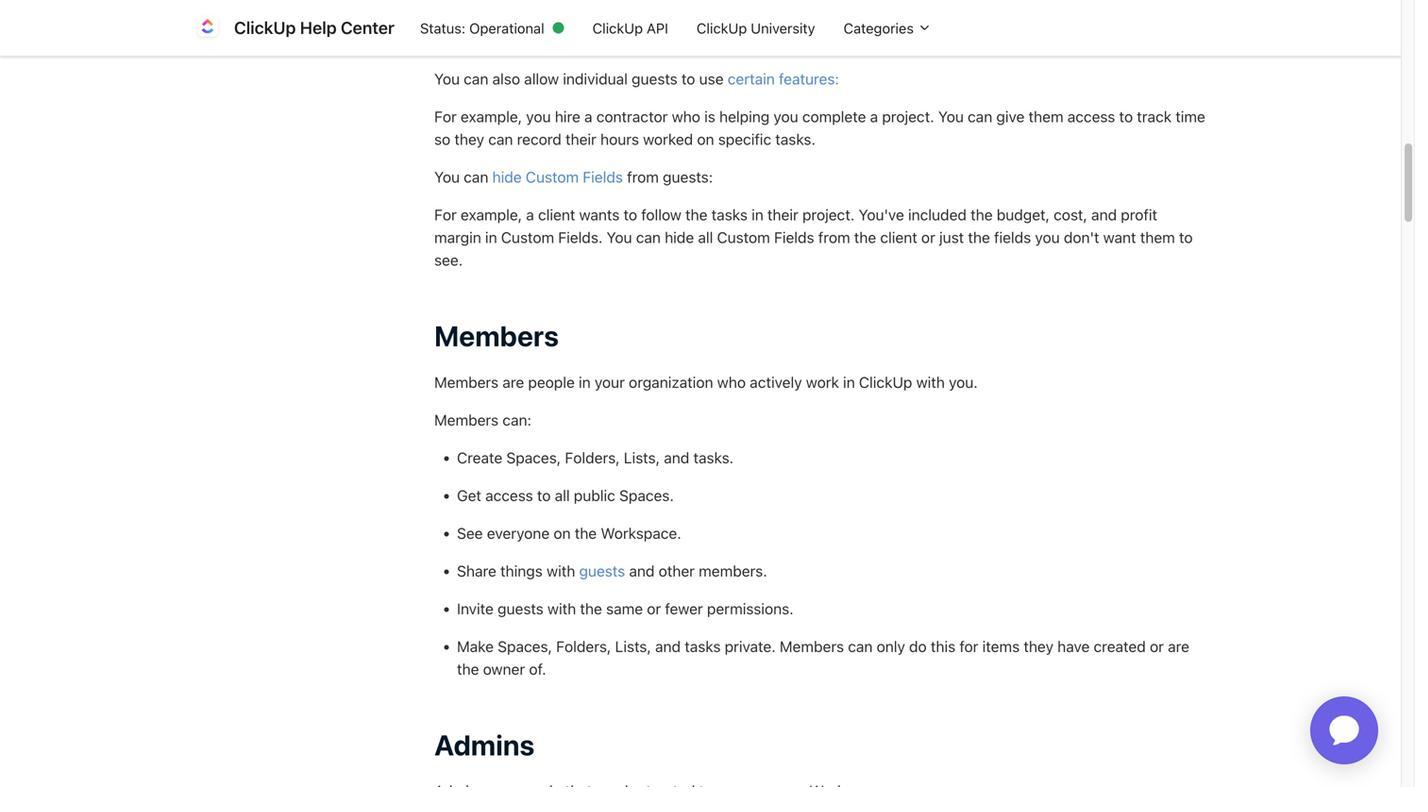 Task type: describe. For each thing, give the bounding box(es) containing it.
included
[[908, 206, 967, 224]]

invite people from outside your organization to join your workspace as guests by sharing items with them. people in a
[[434, 9, 1207, 50]]

a right hire
[[584, 108, 592, 126]]

so
[[434, 130, 450, 148]]

1 vertical spatial on
[[554, 524, 571, 542]]

can inside the make spaces, folders, lists, and tasks private. members can only do this for items they have created or are the owner of.
[[848, 637, 873, 655]]

clickup help center
[[234, 17, 395, 38]]

with inside invite people from outside your organization to join your workspace as guests by sharing items with them. people in a
[[1084, 9, 1113, 27]]

0 horizontal spatial client
[[538, 206, 575, 224]]

guests down things
[[498, 600, 544, 618]]

follow
[[641, 206, 681, 224]]

guest role will only be able to access the items that have been shared with them.
[[462, 32, 1011, 50]]

guests:
[[663, 168, 713, 186]]

hide inside the for example, a client wants to follow the tasks in their project. you've included the budget, cost, and profit margin in custom fields. you can hide all custom fields from the client or just the fields you don't want them to see.
[[665, 228, 694, 246]]

invite guests with the same or fewer permissions.
[[457, 600, 794, 618]]

status:
[[420, 20, 465, 36]]

or inside the for example, a client wants to follow the tasks in their project. you've included the budget, cost, and profit margin in custom fields. you can hide all custom fields from the client or just the fields you don't want them to see.
[[921, 228, 935, 246]]

items inside the make spaces, folders, lists, and tasks private. members can only do this for items they have created or are the owner of.
[[982, 637, 1020, 655]]

for for for example, a client wants to follow the tasks in their project. you've included the budget, cost, and profit margin in custom fields. you can hide all custom fields from the client or just the fields you don't want them to see.
[[434, 206, 457, 224]]

0 horizontal spatial you
[[526, 108, 551, 126]]

clickup api
[[592, 20, 668, 36]]

margin
[[434, 228, 481, 246]]

just
[[939, 228, 964, 246]]

guests up same
[[579, 562, 625, 580]]

organization for to
[[650, 9, 734, 27]]

categories
[[844, 20, 918, 36]]

role
[[505, 32, 530, 50]]

your for who
[[595, 373, 625, 391]]

get access to all public spaces.
[[457, 486, 674, 504]]

example, for so
[[461, 108, 522, 126]]

things
[[500, 562, 543, 580]]

the inside the make spaces, folders, lists, and tasks private. members can only do this for items they have created or are the owner of.
[[457, 660, 479, 678]]

0 horizontal spatial or
[[647, 600, 661, 618]]

profit
[[1121, 206, 1157, 224]]

features:
[[779, 70, 839, 88]]

make
[[457, 637, 494, 655]]

guest
[[462, 32, 501, 50]]

been
[[851, 32, 885, 50]]

folders, for create
[[565, 449, 620, 467]]

0 vertical spatial are
[[503, 373, 524, 391]]

who for is
[[672, 108, 700, 126]]

members for members can:
[[434, 411, 499, 429]]

from inside invite people from outside your organization to join your workspace as guests by sharing items with them. people in a
[[526, 9, 557, 27]]

this
[[931, 637, 956, 655]]

guests inside invite people from outside your organization to join your workspace as guests by sharing items with them. people in a
[[918, 9, 964, 27]]

you.
[[949, 373, 978, 391]]

hours
[[600, 130, 639, 148]]

lists, for tasks.
[[624, 449, 660, 467]]

record
[[517, 130, 561, 148]]

actively
[[750, 373, 802, 391]]

budget,
[[997, 206, 1050, 224]]

you can also allow individual guests to use certain features:
[[434, 70, 839, 88]]

workspace
[[818, 9, 895, 27]]

spaces.
[[619, 486, 674, 504]]

work
[[806, 373, 839, 391]]

hide custom fields link
[[492, 168, 623, 186]]

1 horizontal spatial you
[[774, 108, 798, 126]]

categories button
[[829, 10, 946, 46]]

you've
[[859, 206, 904, 224]]

outside
[[561, 9, 612, 27]]

with down by
[[939, 32, 968, 50]]

give
[[996, 108, 1025, 126]]

create spaces, folders, lists, and tasks.
[[457, 449, 734, 467]]

join
[[756, 9, 780, 27]]

will
[[534, 32, 556, 50]]

are inside the make spaces, folders, lists, and tasks private. members can only do this for items they have created or are the owner of.
[[1168, 637, 1189, 655]]

shared
[[889, 32, 936, 50]]

guests link
[[579, 562, 625, 580]]

clickup university link
[[682, 10, 829, 46]]

you inside the for example, a client wants to follow the tasks in their project. you've included the budget, cost, and profit margin in custom fields. you can hide all custom fields from the client or just the fields you don't want them to see.
[[607, 228, 632, 246]]

can left give
[[968, 108, 992, 126]]

spaces, for make
[[498, 637, 552, 655]]

share things with guests and other members.
[[457, 562, 767, 580]]

the right the just
[[968, 228, 990, 246]]

people
[[1160, 9, 1207, 27]]

members.
[[699, 562, 767, 580]]

for
[[959, 637, 978, 655]]

in right the margin
[[485, 228, 497, 246]]

to right able
[[647, 32, 660, 50]]

members for members are people in your organization who actively work in clickup with you.
[[434, 373, 499, 391]]

with left same
[[547, 600, 576, 618]]

them inside the for example, a client wants to follow the tasks in their project. you've included the budget, cost, and profit margin in custom fields. you can hide all custom fields from the client or just the fields you don't want them to see.
[[1140, 228, 1175, 246]]

be
[[593, 32, 610, 50]]

of.
[[529, 660, 546, 678]]

0 horizontal spatial have
[[814, 32, 847, 50]]

members can:
[[434, 411, 531, 429]]

0 horizontal spatial access
[[485, 486, 533, 504]]

project. inside for example, you hire a contractor who is helping you complete a project. you can give them access to track time so they can record their hours worked on specific tasks.
[[882, 108, 934, 126]]

as
[[899, 9, 914, 27]]

0 horizontal spatial fields
[[583, 168, 623, 186]]

see.
[[434, 251, 463, 269]]

0 horizontal spatial hide
[[492, 168, 522, 186]]

allow
[[524, 70, 559, 88]]

for for for example, you hire a contractor who is helping you complete a project. you can give them access to track time so they can record their hours worked on specific tasks.
[[434, 108, 457, 126]]

for example, a client wants to follow the tasks in their project. you've included the budget, cost, and profit margin in custom fields. you can hide all custom fields from the client or just the fields you don't want them to see.
[[434, 206, 1193, 269]]

see everyone on the workspace.
[[457, 524, 681, 542]]

clickup help help center home page image
[[193, 13, 223, 43]]

have inside the make spaces, folders, lists, and tasks private. members can only do this for items they have created or are the owner of.
[[1057, 637, 1090, 655]]

specific
[[718, 130, 771, 148]]

them. inside invite people from outside your organization to join your workspace as guests by sharing items with them. people in a
[[1117, 9, 1156, 27]]

0 horizontal spatial items
[[742, 32, 779, 50]]

for example, you hire a contractor who is helping you complete a project. you can give them access to track time so they can record their hours worked on specific tasks.
[[434, 108, 1205, 148]]

people inside invite people from outside your organization to join your workspace as guests by sharing items with them. people in a
[[475, 9, 522, 27]]

clickup help center link
[[193, 13, 406, 43]]

help
[[300, 17, 337, 38]]

to left follow
[[624, 206, 637, 224]]

fields
[[994, 228, 1031, 246]]

same
[[606, 600, 643, 618]]

guests up contractor
[[632, 70, 678, 88]]

permissions.
[[707, 600, 794, 618]]

sharing
[[989, 9, 1039, 27]]

want
[[1103, 228, 1136, 246]]

a inside invite people from outside your organization to join your workspace as guests by sharing items with them. people in a
[[450, 32, 458, 50]]

individual
[[563, 70, 628, 88]]

contractor
[[596, 108, 668, 126]]

guest role link
[[462, 32, 530, 50]]

your for to
[[616, 9, 646, 27]]

clickup api link
[[578, 10, 682, 46]]

certain
[[728, 70, 775, 88]]

only inside the make spaces, folders, lists, and tasks private. members can only do this for items they have created or are the owner of.
[[877, 637, 905, 655]]

members inside the make spaces, folders, lists, and tasks private. members can only do this for items they have created or are the owner of.
[[780, 637, 844, 655]]

you down the 'so'
[[434, 168, 460, 186]]

0 vertical spatial only
[[560, 32, 589, 50]]

their inside for example, you hire a contractor who is helping you complete a project. you can give them access to track time so they can record their hours worked on specific tasks.
[[565, 130, 596, 148]]

complete
[[802, 108, 866, 126]]

helping
[[719, 108, 770, 126]]

and for tasks.
[[664, 449, 689, 467]]

create
[[457, 449, 502, 467]]

certain features: link
[[728, 70, 839, 88]]

1 horizontal spatial from
[[627, 168, 659, 186]]

also
[[492, 70, 520, 88]]

can:
[[503, 411, 531, 429]]

to inside invite people from outside your organization to join your workspace as guests by sharing items with them. people in a
[[738, 9, 752, 27]]

center
[[341, 17, 395, 38]]



Task type: vqa. For each thing, say whether or not it's contained in the screenshot.
Project.
yes



Task type: locate. For each thing, give the bounding box(es) containing it.
the left same
[[580, 600, 602, 618]]

folders, inside the make spaces, folders, lists, and tasks private. members can only do this for items they have created or are the owner of.
[[556, 637, 611, 655]]

operational
[[469, 20, 544, 36]]

2 example, from the top
[[461, 206, 522, 224]]

tasks down fewer
[[685, 637, 721, 655]]

1 horizontal spatial access
[[664, 32, 712, 50]]

client up fields.
[[538, 206, 575, 224]]

0 vertical spatial project.
[[882, 108, 934, 126]]

a left guest
[[450, 32, 458, 50]]

clickup for clickup api
[[592, 20, 643, 36]]

university
[[751, 20, 815, 36]]

who left is
[[672, 108, 700, 126]]

client
[[538, 206, 575, 224], [880, 228, 917, 246]]

can left the also
[[464, 70, 488, 88]]

0 vertical spatial fields
[[583, 168, 623, 186]]

admins
[[434, 728, 535, 762]]

in up create spaces, folders, lists, and tasks.
[[579, 373, 591, 391]]

2 horizontal spatial or
[[1150, 637, 1164, 655]]

0 horizontal spatial them.
[[972, 32, 1011, 50]]

folders, up public
[[565, 449, 620, 467]]

and down fewer
[[655, 637, 681, 655]]

on inside for example, you hire a contractor who is helping you complete a project. you can give them access to track time so they can record their hours worked on specific tasks.
[[697, 130, 714, 148]]

lists, for tasks
[[615, 637, 651, 655]]

example, up the margin
[[461, 206, 522, 224]]

they right the 'so'
[[454, 130, 484, 148]]

you inside the for example, a client wants to follow the tasks in their project. you've included the budget, cost, and profit margin in custom fields. you can hide all custom fields from the client or just the fields you don't want them to see.
[[1035, 228, 1060, 246]]

clickup for clickup help center
[[234, 17, 296, 38]]

to up see everyone on the workspace.
[[537, 486, 551, 504]]

folders,
[[565, 449, 620, 467], [556, 637, 611, 655]]

a right the complete
[[870, 108, 878, 126]]

the up use
[[716, 32, 738, 50]]

for up the margin
[[434, 206, 457, 224]]

invite up make
[[457, 600, 494, 618]]

access left track
[[1067, 108, 1115, 126]]

0 vertical spatial items
[[1043, 9, 1080, 27]]

1 vertical spatial access
[[1067, 108, 1115, 126]]

2 vertical spatial or
[[1150, 637, 1164, 655]]

share
[[457, 562, 496, 580]]

private.
[[725, 637, 776, 655]]

0 horizontal spatial only
[[560, 32, 589, 50]]

project. inside the for example, a client wants to follow the tasks in their project. you've included the budget, cost, and profit margin in custom fields. you can hide all custom fields from the client or just the fields you don't want them to see.
[[802, 206, 855, 224]]

have
[[814, 32, 847, 50], [1057, 637, 1090, 655]]

fields.
[[558, 228, 603, 246]]

1 vertical spatial organization
[[629, 373, 713, 391]]

0 vertical spatial or
[[921, 228, 935, 246]]

organization for who
[[629, 373, 713, 391]]

you down certain features: link
[[774, 108, 798, 126]]

created
[[1094, 637, 1146, 655]]

that
[[783, 32, 810, 50]]

lists, inside the make spaces, folders, lists, and tasks private. members can only do this for items they have created or are the owner of.
[[615, 637, 651, 655]]

them. left people
[[1117, 9, 1156, 27]]

clickup for clickup university
[[697, 20, 747, 36]]

are up 'can:'
[[503, 373, 524, 391]]

project. right the complete
[[882, 108, 934, 126]]

spaces, down 'can:'
[[506, 449, 561, 467]]

on down get access to all public spaces.
[[554, 524, 571, 542]]

2 vertical spatial items
[[982, 637, 1020, 655]]

make spaces, folders, lists, and tasks private. members can only do this for items they have created or are the owner of.
[[457, 637, 1189, 678]]

1 vertical spatial from
[[627, 168, 659, 186]]

1 vertical spatial or
[[647, 600, 661, 618]]

2 for from the top
[[434, 206, 457, 224]]

2 vertical spatial access
[[485, 486, 533, 504]]

lists, down invite guests with the same or fewer permissions.
[[615, 637, 651, 655]]

all down guests:
[[698, 228, 713, 246]]

0 vertical spatial have
[[814, 32, 847, 50]]

tasks inside the for example, a client wants to follow the tasks in their project. you've included the budget, cost, and profit margin in custom fields. you can hide all custom fields from the client or just the fields you don't want them to see.
[[711, 206, 748, 224]]

1 horizontal spatial are
[[1168, 637, 1189, 655]]

spaces, for create
[[506, 449, 561, 467]]

get
[[457, 486, 481, 504]]

1 vertical spatial lists,
[[615, 637, 651, 655]]

tasks
[[711, 206, 748, 224], [685, 637, 721, 655]]

in inside invite people from outside your organization to join your workspace as guests by sharing items with them. people in a
[[434, 32, 446, 50]]

only down "outside"
[[560, 32, 589, 50]]

1 horizontal spatial on
[[697, 130, 714, 148]]

0 horizontal spatial project.
[[802, 206, 855, 224]]

1 horizontal spatial people
[[528, 373, 575, 391]]

1 vertical spatial project.
[[802, 206, 855, 224]]

hide down follow
[[665, 228, 694, 246]]

or right same
[[647, 600, 661, 618]]

1 vertical spatial they
[[1024, 637, 1053, 655]]

clickup
[[234, 17, 296, 38], [592, 20, 643, 36], [697, 20, 747, 36], [859, 373, 912, 391]]

hide down record
[[492, 168, 522, 186]]

people
[[475, 9, 522, 27], [528, 373, 575, 391]]

0 vertical spatial tasks
[[711, 206, 748, 224]]

the right follow
[[685, 206, 708, 224]]

to left use
[[682, 70, 695, 88]]

have right that
[[814, 32, 847, 50]]

0 vertical spatial people
[[475, 9, 522, 27]]

0 vertical spatial from
[[526, 9, 557, 27]]

folders, down same
[[556, 637, 611, 655]]

workspace.
[[601, 524, 681, 542]]

1 vertical spatial them.
[[972, 32, 1011, 50]]

the
[[716, 32, 738, 50], [685, 206, 708, 224], [971, 206, 993, 224], [854, 228, 876, 246], [968, 228, 990, 246], [575, 524, 597, 542], [580, 600, 602, 618], [457, 660, 479, 678]]

client down you've
[[880, 228, 917, 246]]

folders, for make
[[556, 637, 611, 655]]

fewer
[[665, 600, 703, 618]]

them right give
[[1029, 108, 1064, 126]]

they
[[454, 130, 484, 148], [1024, 637, 1053, 655]]

them down profit at the top
[[1140, 228, 1175, 246]]

0 horizontal spatial all
[[555, 486, 570, 504]]

1 vertical spatial who
[[717, 373, 746, 391]]

to right want
[[1179, 228, 1193, 246]]

have left "created" at bottom
[[1057, 637, 1090, 655]]

by
[[968, 9, 985, 27]]

2 horizontal spatial you
[[1035, 228, 1060, 246]]

0 vertical spatial for
[[434, 108, 457, 126]]

for inside the for example, a client wants to follow the tasks in their project. you've included the budget, cost, and profit margin in custom fields. you can hide all custom fields from the client or just the fields you don't want them to see.
[[434, 206, 457, 224]]

or inside the make spaces, folders, lists, and tasks private. members can only do this for items they have created or are the owner of.
[[1150, 637, 1164, 655]]

can left do
[[848, 637, 873, 655]]

and inside the for example, a client wants to follow the tasks in their project. you've included the budget, cost, and profit margin in custom fields. you can hide all custom fields from the client or just the fields you don't want them to see.
[[1091, 206, 1117, 224]]

1 vertical spatial only
[[877, 637, 905, 655]]

can left record
[[488, 130, 513, 148]]

with down see everyone on the workspace.
[[547, 562, 575, 580]]

public
[[574, 486, 615, 504]]

0 horizontal spatial people
[[475, 9, 522, 27]]

1 vertical spatial invite
[[457, 600, 494, 618]]

0 vertical spatial access
[[664, 32, 712, 50]]

1 vertical spatial fields
[[774, 228, 814, 246]]

access up use
[[664, 32, 712, 50]]

0 vertical spatial tasks.
[[775, 130, 816, 148]]

from inside the for example, a client wants to follow the tasks in their project. you've included the budget, cost, and profit margin in custom fields. you can hide all custom fields from the client or just the fields you don't want them to see.
[[818, 228, 850, 246]]

can up the margin
[[464, 168, 488, 186]]

everyone
[[487, 524, 550, 542]]

tasks. down members are people in your organization who actively work in clickup with you.
[[693, 449, 734, 467]]

clickup university
[[697, 20, 815, 36]]

cost,
[[1054, 206, 1087, 224]]

tasks. down the complete
[[775, 130, 816, 148]]

the left budget,
[[971, 206, 993, 224]]

your up create spaces, folders, lists, and tasks.
[[595, 373, 625, 391]]

use
[[699, 70, 724, 88]]

you
[[526, 108, 551, 126], [774, 108, 798, 126], [1035, 228, 1060, 246]]

1 vertical spatial are
[[1168, 637, 1189, 655]]

2 vertical spatial from
[[818, 228, 850, 246]]

2 horizontal spatial from
[[818, 228, 850, 246]]

example, inside for example, you hire a contractor who is helping you complete a project. you can give them access to track time so they can record their hours worked on specific tasks.
[[461, 108, 522, 126]]

organization
[[650, 9, 734, 27], [629, 373, 713, 391]]

members are people in your organization who actively work in clickup with you.
[[434, 373, 978, 391]]

in down specific
[[752, 206, 763, 224]]

to left join
[[738, 9, 752, 27]]

1 vertical spatial tasks
[[685, 637, 721, 655]]

1 horizontal spatial client
[[880, 228, 917, 246]]

are
[[503, 373, 524, 391], [1168, 637, 1189, 655]]

1 horizontal spatial items
[[982, 637, 1020, 655]]

they inside the make spaces, folders, lists, and tasks private. members can only do this for items they have created or are the owner of.
[[1024, 637, 1053, 655]]

1 vertical spatial client
[[880, 228, 917, 246]]

they right for
[[1024, 637, 1053, 655]]

their down specific
[[767, 206, 798, 224]]

who for actively
[[717, 373, 746, 391]]

able
[[614, 32, 643, 50]]

example, inside the for example, a client wants to follow the tasks in their project. you've included the budget, cost, and profit margin in custom fields. you can hide all custom fields from the client or just the fields you don't want them to see.
[[461, 206, 522, 224]]

time
[[1176, 108, 1205, 126]]

tasks inside the make spaces, folders, lists, and tasks private. members can only do this for items they have created or are the owner of.
[[685, 637, 721, 655]]

0 horizontal spatial them
[[1029, 108, 1064, 126]]

0 vertical spatial spaces,
[[506, 449, 561, 467]]

2 horizontal spatial access
[[1067, 108, 1115, 126]]

0 vertical spatial them
[[1029, 108, 1064, 126]]

see
[[457, 524, 483, 542]]

who inside for example, you hire a contractor who is helping you complete a project. you can give them access to track time so they can record their hours worked on specific tasks.
[[672, 108, 700, 126]]

them. down by
[[972, 32, 1011, 50]]

fields
[[583, 168, 623, 186], [774, 228, 814, 246]]

1 vertical spatial them
[[1140, 228, 1175, 246]]

or right "created" at bottom
[[1150, 637, 1164, 655]]

spaces, up the of.
[[498, 637, 552, 655]]

to inside for example, you hire a contractor who is helping you complete a project. you can give them access to track time so they can record their hours worked on specific tasks.
[[1119, 108, 1133, 126]]

are right "created" at bottom
[[1168, 637, 1189, 655]]

in
[[434, 32, 446, 50], [752, 206, 763, 224], [485, 228, 497, 246], [579, 373, 591, 391], [843, 373, 855, 391]]

0 horizontal spatial who
[[672, 108, 700, 126]]

1 vertical spatial example,
[[461, 206, 522, 224]]

2 horizontal spatial items
[[1043, 9, 1080, 27]]

fields inside the for example, a client wants to follow the tasks in their project. you've included the budget, cost, and profit margin in custom fields. you can hide all custom fields from the client or just the fields you don't want them to see.
[[774, 228, 814, 246]]

example,
[[461, 108, 522, 126], [461, 206, 522, 224]]

for
[[434, 108, 457, 126], [434, 206, 457, 224]]

you down the status:
[[434, 70, 460, 88]]

for inside for example, you hire a contractor who is helping you complete a project. you can give them access to track time so they can record their hours worked on specific tasks.
[[434, 108, 457, 126]]

or left the just
[[921, 228, 935, 246]]

you inside for example, you hire a contractor who is helping you complete a project. you can give them access to track time so they can record their hours worked on specific tasks.
[[938, 108, 964, 126]]

invite inside invite people from outside your organization to join your workspace as guests by sharing items with them. people in a
[[434, 9, 471, 27]]

people up 'can:'
[[528, 373, 575, 391]]

their inside the for example, a client wants to follow the tasks in their project. you've included the budget, cost, and profit margin in custom fields. you can hide all custom fields from the client or just the fields you don't want them to see.
[[767, 206, 798, 224]]

api
[[647, 20, 668, 36]]

invite for invite guests with the same or fewer permissions.
[[457, 600, 494, 618]]

members for members
[[434, 319, 559, 353]]

0 vertical spatial organization
[[650, 9, 734, 27]]

1 vertical spatial people
[[528, 373, 575, 391]]

0 horizontal spatial tasks.
[[693, 449, 734, 467]]

guests right as
[[918, 9, 964, 27]]

and up spaces.
[[664, 449, 689, 467]]

the down make
[[457, 660, 479, 678]]

you left give
[[938, 108, 964, 126]]

your up able
[[616, 9, 646, 27]]

on down is
[[697, 130, 714, 148]]

can inside the for example, a client wants to follow the tasks in their project. you've included the budget, cost, and profit margin in custom fields. you can hide all custom fields from the client or just the fields you don't want them to see.
[[636, 228, 661, 246]]

worked
[[643, 130, 693, 148]]

invite up guest
[[434, 9, 471, 27]]

0 vertical spatial their
[[565, 130, 596, 148]]

your
[[616, 9, 646, 27], [784, 9, 814, 27], [595, 373, 625, 391]]

the down public
[[575, 524, 597, 542]]

0 horizontal spatial they
[[454, 130, 484, 148]]

them inside for example, you hire a contractor who is helping you complete a project. you can give them access to track time so they can record their hours worked on specific tasks.
[[1029, 108, 1064, 126]]

access up the everyone
[[485, 486, 533, 504]]

your up that
[[784, 9, 814, 27]]

0 vertical spatial invite
[[434, 9, 471, 27]]

with left you.
[[916, 373, 945, 391]]

on
[[697, 130, 714, 148], [554, 524, 571, 542]]

1 vertical spatial have
[[1057, 637, 1090, 655]]

and left other
[[629, 562, 655, 580]]

0 vertical spatial who
[[672, 108, 700, 126]]

wants
[[579, 206, 620, 224]]

the down you've
[[854, 228, 876, 246]]

0 vertical spatial hide
[[492, 168, 522, 186]]

they inside for example, you hire a contractor who is helping you complete a project. you can give them access to track time so they can record their hours worked on specific tasks.
[[454, 130, 484, 148]]

0 vertical spatial client
[[538, 206, 575, 224]]

organization inside invite people from outside your organization to join your workspace as guests by sharing items with them. people in a
[[650, 9, 734, 27]]

1 horizontal spatial or
[[921, 228, 935, 246]]

1 horizontal spatial all
[[698, 228, 713, 246]]

a inside the for example, a client wants to follow the tasks in their project. you've included the budget, cost, and profit margin in custom fields. you can hide all custom fields from the client or just the fields you don't want them to see.
[[526, 206, 534, 224]]

and inside the make spaces, folders, lists, and tasks private. members can only do this for items they have created or are the owner of.
[[655, 637, 681, 655]]

you down wants
[[607, 228, 632, 246]]

0 vertical spatial on
[[697, 130, 714, 148]]

1 vertical spatial tasks.
[[693, 449, 734, 467]]

them
[[1029, 108, 1064, 126], [1140, 228, 1175, 246]]

0 vertical spatial all
[[698, 228, 713, 246]]

example, down the also
[[461, 108, 522, 126]]

them.
[[1117, 9, 1156, 27], [972, 32, 1011, 50]]

and for other
[[629, 562, 655, 580]]

all inside the for example, a client wants to follow the tasks in their project. you've included the budget, cost, and profit margin in custom fields. you can hide all custom fields from the client or just the fields you don't want them to see.
[[698, 228, 713, 246]]

1 vertical spatial items
[[742, 32, 779, 50]]

0 horizontal spatial their
[[565, 130, 596, 148]]

1 vertical spatial their
[[767, 206, 798, 224]]

items inside invite people from outside your organization to join your workspace as guests by sharing items with them. people in a
[[1043, 9, 1080, 27]]

0 horizontal spatial are
[[503, 373, 524, 391]]

1 horizontal spatial only
[[877, 637, 905, 655]]

1 example, from the top
[[461, 108, 522, 126]]

owner
[[483, 660, 525, 678]]

0 vertical spatial they
[[454, 130, 484, 148]]

tasks. inside for example, you hire a contractor who is helping you complete a project. you can give them access to track time so they can record their hours worked on specific tasks.
[[775, 130, 816, 148]]

in right work
[[843, 373, 855, 391]]

items down join
[[742, 32, 779, 50]]

their down hire
[[565, 130, 596, 148]]

spaces, inside the make spaces, folders, lists, and tasks private. members can only do this for items they have created or are the owner of.
[[498, 637, 552, 655]]

or
[[921, 228, 935, 246], [647, 600, 661, 618], [1150, 637, 1164, 655]]

status: operational
[[420, 20, 544, 36]]

0 vertical spatial them.
[[1117, 9, 1156, 27]]

1 horizontal spatial them
[[1140, 228, 1175, 246]]

tasks down guests:
[[711, 206, 748, 224]]

to left track
[[1119, 108, 1133, 126]]

invite for invite people from outside your organization to join your workspace as guests by sharing items with them. people in a
[[434, 9, 471, 27]]

1 horizontal spatial their
[[767, 206, 798, 224]]

and up want
[[1091, 206, 1117, 224]]

you
[[434, 70, 460, 88], [938, 108, 964, 126], [434, 168, 460, 186], [607, 228, 632, 246]]

1 horizontal spatial tasks.
[[775, 130, 816, 148]]

you up record
[[526, 108, 551, 126]]

1 vertical spatial for
[[434, 206, 457, 224]]

other
[[659, 562, 695, 580]]

hire
[[555, 108, 580, 126]]

can
[[464, 70, 488, 88], [968, 108, 992, 126], [488, 130, 513, 148], [464, 168, 488, 186], [636, 228, 661, 246], [848, 637, 873, 655]]

for up the 'so'
[[434, 108, 457, 126]]

1 horizontal spatial fields
[[774, 228, 814, 246]]

don't
[[1064, 228, 1099, 246]]

who left actively
[[717, 373, 746, 391]]

and for tasks
[[655, 637, 681, 655]]

0 horizontal spatial on
[[554, 524, 571, 542]]

1 vertical spatial spaces,
[[498, 637, 552, 655]]

items right for
[[982, 637, 1020, 655]]

do
[[909, 637, 927, 655]]

to
[[738, 9, 752, 27], [647, 32, 660, 50], [682, 70, 695, 88], [1119, 108, 1133, 126], [624, 206, 637, 224], [1179, 228, 1193, 246], [537, 486, 551, 504]]

1 horizontal spatial have
[[1057, 637, 1090, 655]]

1 horizontal spatial project.
[[882, 108, 934, 126]]

application
[[1288, 674, 1401, 787]]

1 horizontal spatial them.
[[1117, 9, 1156, 27]]

in left guest
[[434, 32, 446, 50]]

1 vertical spatial hide
[[665, 228, 694, 246]]

access inside for example, you hire a contractor who is helping you complete a project. you can give them access to track time so they can record their hours worked on specific tasks.
[[1067, 108, 1115, 126]]

1 for from the top
[[434, 108, 457, 126]]

access
[[664, 32, 712, 50], [1067, 108, 1115, 126], [485, 486, 533, 504]]

1 horizontal spatial they
[[1024, 637, 1053, 655]]

0 vertical spatial example,
[[461, 108, 522, 126]]

example, for custom
[[461, 206, 522, 224]]

people up guest role link
[[475, 9, 522, 27]]

members
[[434, 319, 559, 353], [434, 373, 499, 391], [434, 411, 499, 429], [780, 637, 844, 655]]

0 vertical spatial folders,
[[565, 449, 620, 467]]

only left do
[[877, 637, 905, 655]]

0 vertical spatial lists,
[[624, 449, 660, 467]]

you can hide custom fields from guests:
[[434, 168, 713, 186]]

lists,
[[624, 449, 660, 467], [615, 637, 651, 655]]

guests
[[918, 9, 964, 27], [632, 70, 678, 88], [579, 562, 625, 580], [498, 600, 544, 618]]

with left people
[[1084, 9, 1113, 27]]

you down cost,
[[1035, 228, 1060, 246]]

items right sharing
[[1043, 9, 1080, 27]]

all left public
[[555, 486, 570, 504]]



